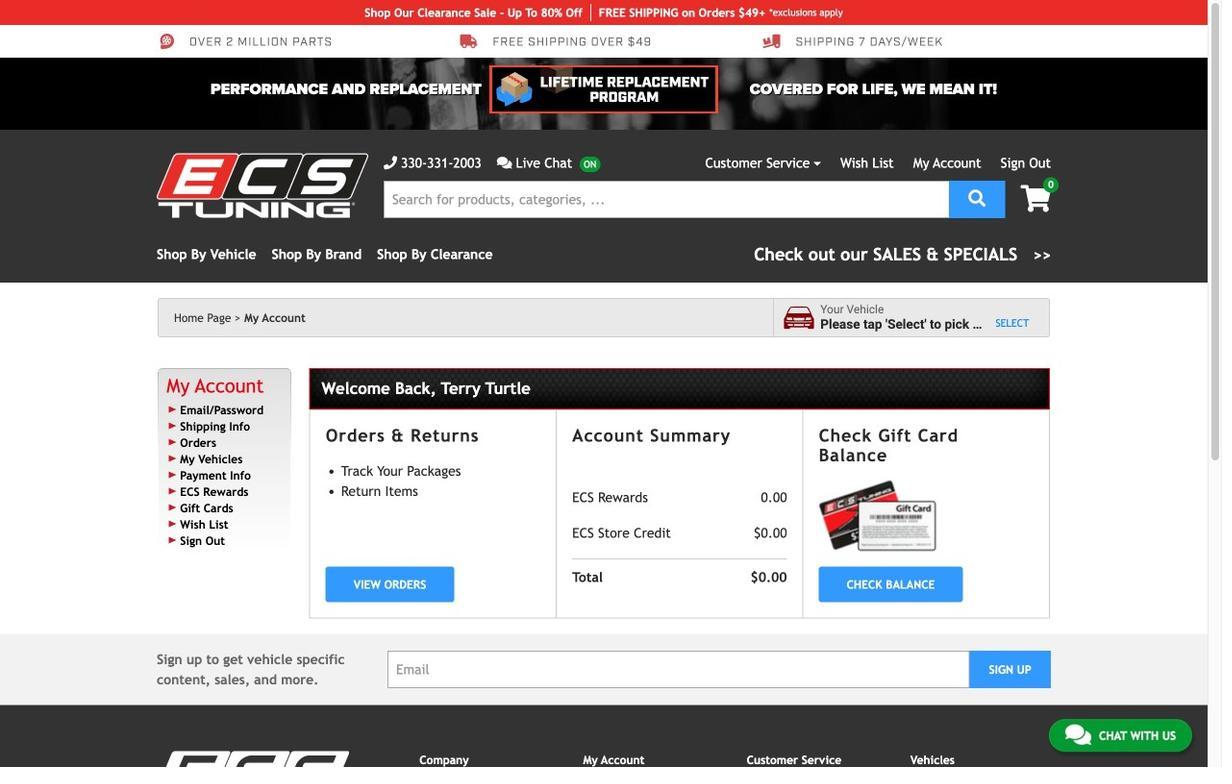 Task type: vqa. For each thing, say whether or not it's contained in the screenshot.
the bottommost Return
no



Task type: locate. For each thing, give the bounding box(es) containing it.
1 ecs tuning image from the top
[[157, 153, 368, 218]]

1 vertical spatial ecs tuning image
[[157, 752, 349, 768]]

0 vertical spatial ecs tuning image
[[157, 153, 368, 218]]

Email email field
[[388, 651, 970, 689]]

phone image
[[384, 156, 397, 170]]

ecs tuning image
[[157, 153, 368, 218], [157, 752, 349, 768]]

lifetime replacement program banner image
[[490, 65, 719, 113]]

Search text field
[[384, 181, 950, 218]]

search image
[[969, 190, 986, 207]]

comments image
[[1066, 723, 1092, 746]]



Task type: describe. For each thing, give the bounding box(es) containing it.
shopping cart image
[[1021, 185, 1051, 212]]

2 ecs tuning image from the top
[[157, 752, 349, 768]]

comments image
[[497, 156, 512, 170]]



